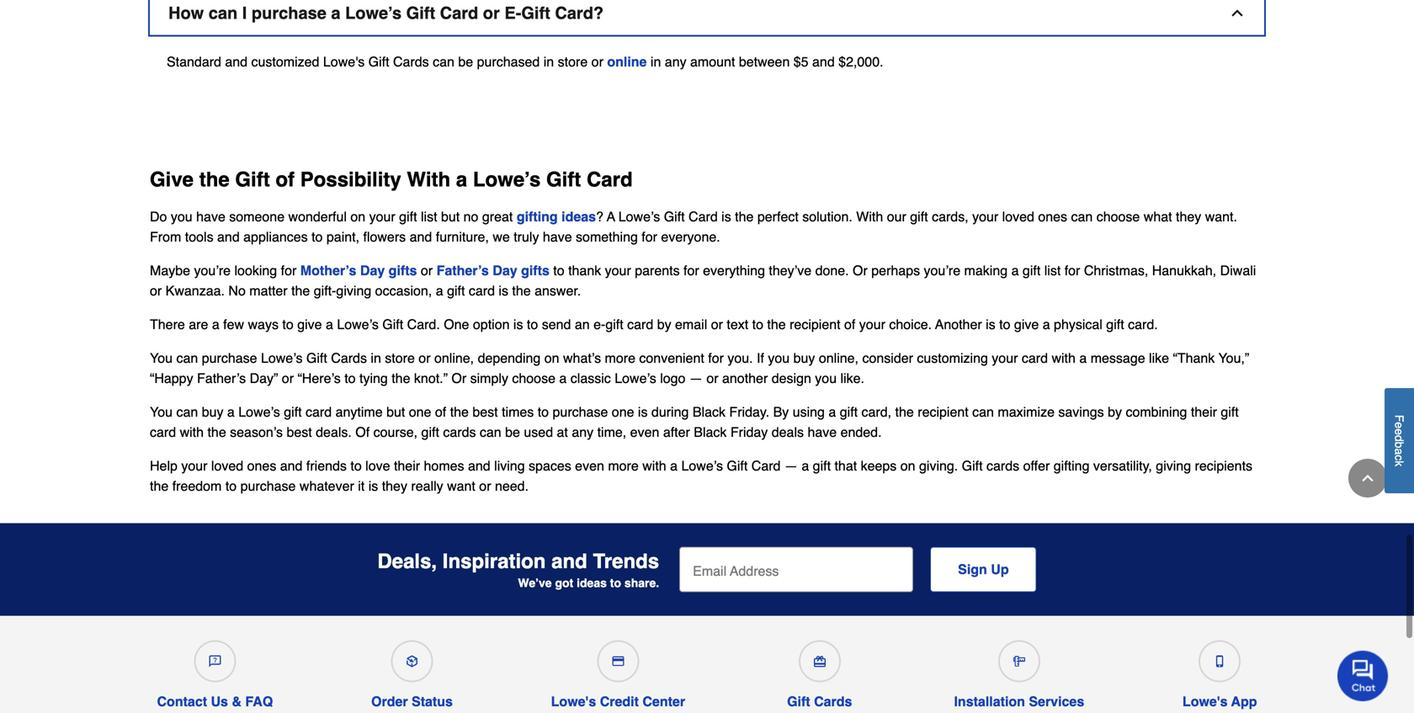 Task type: locate. For each thing, give the bounding box(es) containing it.
their inside you can buy a lowe's gift card anytime but one of the best times to purchase one is during black friday. by using a gift card, the recipient can maximize savings by combining their gift card with the season's best deals. of course, gift cards can be used at any time, even after black friday deals have ended.
[[1191, 404, 1217, 420]]

card.
[[1128, 317, 1158, 332]]

1 horizontal spatial gifts
[[521, 263, 550, 278]]

2 vertical spatial with
[[643, 458, 666, 474]]

1 horizontal spatial loved
[[1002, 209, 1035, 224]]

one up "course,"
[[409, 404, 431, 420]]

with up freedom on the left of the page
[[180, 424, 204, 440]]

or inside to thank your parents for everything they've done. or perhaps you're making a gift list for christmas, hanukkah, diwali or kwanzaa. no matter the gift-giving occasion, a gift card is the answer.
[[853, 263, 868, 278]]

to up used
[[538, 404, 549, 420]]

more down time, on the bottom of the page
[[608, 458, 639, 474]]

recipients
[[1195, 458, 1253, 474]]

paint,
[[327, 229, 360, 245]]

2 you're from the left
[[924, 263, 961, 278]]

have
[[196, 209, 225, 224], [543, 229, 572, 245], [808, 424, 837, 440]]

with inside you can purchase lowe's gift cards in store or online, depending on what's more convenient for you. if you buy online, consider customizing your card with a message like "thank you," "happy father's day" or "here's to tying the knot." or simply choose a classic lowe's logo — or another design you like.
[[1052, 350, 1076, 366]]

lowe's credit center
[[551, 694, 685, 709]]

more up the classic
[[605, 350, 636, 366]]

0 horizontal spatial store
[[385, 350, 415, 366]]

0 vertical spatial but
[[441, 209, 460, 224]]

lowe's credit center link
[[551, 634, 685, 710]]

occasion,
[[375, 283, 432, 299]]

one
[[409, 404, 431, 420], [612, 404, 634, 420]]

d
[[1393, 435, 1406, 442]]

choose down depending
[[512, 371, 556, 386]]

you right if
[[768, 350, 790, 366]]

black
[[693, 404, 726, 420], [694, 424, 727, 440]]

is left perfect
[[722, 209, 731, 224]]

email
[[675, 317, 707, 332]]

you can purchase lowe's gift cards in store or online, depending on what's more convenient for you. if you buy online, consider customizing your card with a message like "thank you," "happy father's day" or "here's to tying the knot." or simply choose a classic lowe's logo — or another design you like.
[[150, 350, 1250, 386]]

you inside you can purchase lowe's gift cards in store or online, depending on what's more convenient for you. if you buy online, consider customizing your card with a message like "thank you," "happy father's day" or "here's to tying the knot." or simply choose a classic lowe's logo — or another design you like.
[[150, 350, 173, 366]]

1 horizontal spatial buy
[[794, 350, 815, 366]]

gift right "course,"
[[421, 424, 439, 440]]

1 vertical spatial best
[[287, 424, 312, 440]]

1 vertical spatial more
[[608, 458, 639, 474]]

in right purchased at the left top of page
[[544, 54, 554, 70]]

have down using
[[808, 424, 837, 440]]

0 vertical spatial or
[[853, 263, 868, 278]]

1 horizontal spatial day
[[493, 263, 517, 278]]

1 vertical spatial with
[[180, 424, 204, 440]]

cards up tying
[[331, 350, 367, 366]]

0 horizontal spatial of
[[276, 168, 295, 191]]

have up tools
[[196, 209, 225, 224]]

gift up "flowers"
[[399, 209, 417, 224]]

0 horizontal spatial online,
[[434, 350, 474, 366]]

father's left day"
[[197, 371, 246, 386]]

ideas
[[562, 209, 596, 224], [577, 576, 607, 590]]

gift up ended.
[[840, 404, 858, 420]]

gift card image
[[814, 655, 826, 667]]

have down gifting ideas link
[[543, 229, 572, 245]]

or inside you can purchase lowe's gift cards in store or online, depending on what's more convenient for you. if you buy online, consider customizing your card with a message like "thank you," "happy father's day" or "here's to tying the knot." or simply choose a classic lowe's logo — or another design you like.
[[452, 371, 467, 386]]

1 horizontal spatial list
[[1045, 263, 1061, 278]]

on inside you can purchase lowe's gift cards in store or online, depending on what's more convenient for you. if you buy online, consider customizing your card with a message like "thank you," "happy father's day" or "here's to tying the knot." or simply choose a classic lowe's logo — or another design you like.
[[544, 350, 559, 366]]

0 vertical spatial have
[[196, 209, 225, 224]]

1 vertical spatial even
[[575, 458, 604, 474]]

0 vertical spatial any
[[665, 54, 687, 70]]

1 horizontal spatial or
[[853, 263, 868, 278]]

dimensions image
[[1013, 655, 1025, 667]]

1 vertical spatial —
[[785, 458, 798, 474]]

2 horizontal spatial lowe's
[[1183, 694, 1228, 709]]

your right the cards,
[[972, 209, 999, 224]]

1 you from the top
[[150, 350, 173, 366]]

0 horizontal spatial giving
[[336, 283, 371, 299]]

with down after at left
[[643, 458, 666, 474]]

0 vertical spatial you
[[150, 350, 173, 366]]

convenient
[[639, 350, 704, 366]]

on
[[351, 209, 366, 224], [544, 350, 559, 366], [901, 458, 916, 474]]

"happy
[[150, 371, 193, 386]]

father's
[[437, 263, 489, 278], [197, 371, 246, 386]]

you're left making
[[924, 263, 961, 278]]

be down times
[[505, 424, 520, 440]]

what
[[1144, 209, 1172, 224]]

be inside you can buy a lowe's gift card anytime but one of the best times to purchase one is during black friday. by using a gift card, the recipient can maximize savings by combining their gift card with the season's best deals. of course, gift cards can be used at any time, even after black friday deals have ended.
[[505, 424, 520, 440]]

1 horizontal spatial store
[[558, 54, 588, 70]]

card inside button
[[440, 3, 478, 23]]

to thank your parents for everything they've done. or perhaps you're making a gift list for christmas, hanukkah, diwali or kwanzaa. no matter the gift-giving occasion, a gift card is the answer.
[[150, 263, 1256, 299]]

card inside help your loved ones and friends to love their homes and living spaces even more with a lowe's gift card — a gift that keeps on giving. gift cards offer gifting versatility, giving recipients the freedom to purchase whatever it is they really want or need.
[[752, 458, 781, 474]]

loved
[[1002, 209, 1035, 224], [211, 458, 243, 474]]

in right online
[[651, 54, 661, 70]]

0 horizontal spatial they
[[382, 478, 407, 494]]

keeps
[[861, 458, 897, 474]]

one up time, on the bottom of the page
[[612, 404, 634, 420]]

the right tying
[[392, 371, 410, 386]]

is inside you can buy a lowe's gift card anytime but one of the best times to purchase one is during black friday. by using a gift card, the recipient can maximize savings by combining their gift card with the season's best deals. of course, gift cards can be used at any time, even after black friday deals have ended.
[[638, 404, 648, 420]]

0 horizontal spatial —
[[689, 371, 703, 386]]

card down friday
[[752, 458, 781, 474]]

hanukkah,
[[1152, 263, 1217, 278]]

looking
[[234, 263, 277, 278]]

with inside help your loved ones and friends to love their homes and living spaces even more with a lowe's gift card — a gift that keeps on giving. gift cards offer gifting versatility, giving recipients the freedom to purchase whatever it is they really want or need.
[[643, 458, 666, 474]]

any left 'amount'
[[665, 54, 687, 70]]

purchase inside help your loved ones and friends to love their homes and living spaces even more with a lowe's gift card — a gift that keeps on giving. gift cards offer gifting versatility, giving recipients the freedom to purchase whatever it is they really want or need.
[[240, 478, 296, 494]]

gifts
[[389, 263, 417, 278], [521, 263, 550, 278]]

to down wonderful
[[312, 229, 323, 245]]

giving left recipients
[[1156, 458, 1191, 474]]

credit card image
[[612, 655, 624, 667]]

but left no
[[441, 209, 460, 224]]

0 horizontal spatial even
[[575, 458, 604, 474]]

1 vertical spatial of
[[844, 317, 856, 332]]

0 horizontal spatial on
[[351, 209, 366, 224]]

k
[[1393, 461, 1406, 467]]

1 horizontal spatial recipient
[[918, 404, 969, 420]]

0 vertical spatial you
[[171, 209, 193, 224]]

to inside to thank your parents for everything they've done. or perhaps you're making a gift list for christmas, hanukkah, diwali or kwanzaa. no matter the gift-giving occasion, a gift card is the answer.
[[553, 263, 565, 278]]

lowe's right customized
[[323, 54, 365, 70]]

card inside ? a lowe's gift card is the perfect solution. with our gift cards, your loved ones can choose what they want. from tools and appliances to paint, flowers and furniture, we truly have something for everyone.
[[689, 209, 718, 224]]

2 vertical spatial on
[[901, 458, 916, 474]]

1 horizontal spatial be
[[505, 424, 520, 440]]

to left send at the top left
[[527, 317, 538, 332]]

0 horizontal spatial list
[[421, 209, 437, 224]]

1 vertical spatial by
[[1108, 404, 1122, 420]]

you're
[[194, 263, 231, 278], [924, 263, 961, 278]]

1 horizontal spatial of
[[435, 404, 446, 420]]

cards left offer
[[987, 458, 1020, 474]]

lowe's inside lowe's app link
[[1183, 694, 1228, 709]]

by
[[657, 317, 671, 332], [1108, 404, 1122, 420]]

1 horizontal spatial any
[[665, 54, 687, 70]]

can up christmas,
[[1071, 209, 1093, 224]]

whatever
[[300, 478, 354, 494]]

recipient up giving.
[[918, 404, 969, 420]]

how
[[168, 3, 204, 23]]

1 vertical spatial giving
[[1156, 458, 1191, 474]]

— inside you can purchase lowe's gift cards in store or online, depending on what's more convenient for you. if you buy online, consider customizing your card with a message like "thank you," "happy father's day" or "here's to tying the knot." or simply choose a classic lowe's logo — or another design you like.
[[689, 371, 703, 386]]

1 horizontal spatial they
[[1176, 209, 1202, 224]]

0 horizontal spatial gifting
[[517, 209, 558, 224]]

they right what
[[1176, 209, 1202, 224]]

ones inside ? a lowe's gift card is the perfect solution. with our gift cards, your loved ones can choose what they want. from tools and appliances to paint, flowers and furniture, we truly have something for everyone.
[[1038, 209, 1068, 224]]

used
[[524, 424, 553, 440]]

best left deals.
[[287, 424, 312, 440]]

send
[[542, 317, 571, 332]]

1 vertical spatial loved
[[211, 458, 243, 474]]

can left i
[[209, 3, 238, 23]]

1 vertical spatial list
[[1045, 263, 1061, 278]]

2 you from the top
[[150, 404, 173, 420]]

1 horizontal spatial ones
[[1038, 209, 1068, 224]]

your up freedom on the left of the page
[[181, 458, 207, 474]]

0 horizontal spatial give
[[297, 317, 322, 332]]

gift left card.
[[1106, 317, 1124, 332]]

0 horizontal spatial with
[[180, 424, 204, 440]]

0 vertical spatial ones
[[1038, 209, 1068, 224]]

day down we
[[493, 263, 517, 278]]

father's down furniture,
[[437, 263, 489, 278]]

message
[[1091, 350, 1145, 366]]

0 horizontal spatial be
[[458, 54, 473, 70]]

1 horizontal spatial with
[[643, 458, 666, 474]]

1 vertical spatial any
[[572, 424, 594, 440]]

standard
[[167, 54, 221, 70]]

0 vertical spatial with
[[1052, 350, 1076, 366]]

store inside you can purchase lowe's gift cards in store or online, depending on what's more convenient for you. if you buy online, consider customizing your card with a message like "thank you," "happy father's day" or "here's to tying the knot." or simply choose a classic lowe's logo — or another design you like.
[[385, 350, 415, 366]]

but up "course,"
[[386, 404, 405, 420]]

gifts up the answer.
[[521, 263, 550, 278]]

gift down "here's
[[284, 404, 302, 420]]

1 vertical spatial on
[[544, 350, 559, 366]]

want.
[[1205, 209, 1237, 224]]

0 vertical spatial cards
[[443, 424, 476, 440]]

1 horizontal spatial you're
[[924, 263, 961, 278]]

you left like.
[[815, 371, 837, 386]]

maybe you're looking for mother's day gifts or father's day gifts
[[150, 263, 550, 278]]

0 vertical spatial their
[[1191, 404, 1217, 420]]

to inside you can purchase lowe's gift cards in store or online, depending on what's more convenient for you. if you buy online, consider customizing your card with a message like "thank you," "happy father's day" or "here's to tying the knot." or simply choose a classic lowe's logo — or another design you like.
[[344, 371, 356, 386]]

and up the got
[[552, 550, 587, 573]]

store down card?
[[558, 54, 588, 70]]

card left the e- in the left of the page
[[440, 3, 478, 23]]

choose inside ? a lowe's gift card is the perfect solution. with our gift cards, your loved ones can choose what they want. from tools and appliances to paint, flowers and furniture, we truly have something for everyone.
[[1097, 209, 1140, 224]]

or inside help your loved ones and friends to love their homes and living spaces even more with a lowe's gift card — a gift that keeps on giving. gift cards offer gifting versatility, giving recipients the freedom to purchase whatever it is they really want or need.
[[479, 478, 491, 494]]

0 horizontal spatial but
[[386, 404, 405, 420]]

2 vertical spatial have
[[808, 424, 837, 440]]

0 horizontal spatial ones
[[247, 458, 276, 474]]

for left you.
[[708, 350, 724, 366]]

or up the occasion,
[[421, 263, 433, 278]]

loved inside ? a lowe's gift card is the perfect solution. with our gift cards, your loved ones can choose what they want. from tools and appliances to paint, flowers and furniture, we truly have something for everyone.
[[1002, 209, 1035, 224]]

loved up making
[[1002, 209, 1035, 224]]

any right 'at'
[[572, 424, 594, 440]]

any inside you can buy a lowe's gift card anytime but one of the best times to purchase one is during black friday. by using a gift card, the recipient can maximize savings by combining their gift card with the season's best deals. of course, gift cards can be used at any time, even after black friday deals have ended.
[[572, 424, 594, 440]]

0 vertical spatial be
[[458, 54, 473, 70]]

cards down "gift card" icon
[[814, 694, 852, 709]]

to down trends
[[610, 576, 621, 590]]

is
[[722, 209, 731, 224], [499, 283, 508, 299], [513, 317, 523, 332], [986, 317, 996, 332], [638, 404, 648, 420], [368, 478, 378, 494]]

with left our
[[856, 209, 883, 224]]

with inside ? a lowe's gift card is the perfect solution. with our gift cards, your loved ones can choose what they want. from tools and appliances to paint, flowers and furniture, we truly have something for everyone.
[[856, 209, 883, 224]]

0 vertical spatial choose
[[1097, 209, 1140, 224]]

0 horizontal spatial choose
[[512, 371, 556, 386]]

1 horizontal spatial even
[[630, 424, 659, 440]]

1 day from the left
[[360, 263, 385, 278]]

thank
[[568, 263, 601, 278]]

2 day from the left
[[493, 263, 517, 278]]

or inside to thank your parents for everything they've done. or perhaps you're making a gift list for christmas, hanukkah, diwali or kwanzaa. no matter the gift-giving occasion, a gift card is the answer.
[[150, 283, 162, 299]]

gifting right offer
[[1054, 458, 1090, 474]]

can inside button
[[209, 3, 238, 23]]

give down gift-
[[297, 317, 322, 332]]

store up tying
[[385, 350, 415, 366]]

more inside you can purchase lowe's gift cards in store or online, depending on what's more convenient for you. if you buy online, consider customizing your card with a message like "thank you," "happy father's day" or "here's to tying the knot." or simply choose a classic lowe's logo — or another design you like.
[[605, 350, 636, 366]]

gift left "that"
[[813, 458, 831, 474]]

card?
[[555, 3, 604, 23]]

or right day"
[[282, 371, 294, 386]]

ideas inside 'deals, inspiration and trends we've got ideas to share.'
[[577, 576, 607, 590]]

knot."
[[414, 371, 448, 386]]

is inside ? a lowe's gift card is the perfect solution. with our gift cards, your loved ones can choose what they want. from tools and appliances to paint, flowers and furniture, we truly have something for everyone.
[[722, 209, 731, 224]]

0 horizontal spatial cards
[[331, 350, 367, 366]]

or right done.
[[853, 263, 868, 278]]

recipient down done.
[[790, 317, 841, 332]]

0 vertical spatial gifting
[[517, 209, 558, 224]]

of up like.
[[844, 317, 856, 332]]

online, up the 'knot."'
[[434, 350, 474, 366]]

christmas,
[[1084, 263, 1149, 278]]

gift inside you can purchase lowe's gift cards in store or online, depending on what's more convenient for you. if you buy online, consider customizing your card with a message like "thank you," "happy father's day" or "here's to tying the knot." or simply choose a classic lowe's logo — or another design you like.
[[306, 350, 327, 366]]

for inside ? a lowe's gift card is the perfect solution. with our gift cards, your loved ones can choose what they want. from tools and appliances to paint, flowers and furniture, we truly have something for everyone.
[[642, 229, 657, 245]]

at
[[557, 424, 568, 440]]

1 vertical spatial recipient
[[918, 404, 969, 420]]

i
[[242, 3, 247, 23]]

— down deals
[[785, 458, 798, 474]]

do you have someone wonderful on your gift list but no great gifting ideas
[[150, 209, 596, 224]]

or left online link
[[592, 54, 604, 70]]

answer.
[[535, 283, 581, 299]]

1 vertical spatial or
[[452, 371, 467, 386]]

the up homes
[[450, 404, 469, 420]]

matter
[[249, 283, 288, 299]]

chevron up image
[[1229, 5, 1246, 22]]

on inside help your loved ones and friends to love their homes and living spaces even more with a lowe's gift card — a gift that keeps on giving. gift cards offer gifting versatility, giving recipients the freedom to purchase whatever it is they really want or need.
[[901, 458, 916, 474]]

1 vertical spatial you
[[150, 404, 173, 420]]

1 vertical spatial store
[[385, 350, 415, 366]]

"thank
[[1173, 350, 1215, 366]]

lowe's inside lowe's credit center link
[[551, 694, 596, 709]]

1 e from the top
[[1393, 422, 1406, 429]]

1 vertical spatial gifting
[[1054, 458, 1090, 474]]

1 vertical spatial have
[[543, 229, 572, 245]]

gift inside ? a lowe's gift card is the perfect solution. with our gift cards, your loved ones can choose what they want. from tools and appliances to paint, flowers and furniture, we truly have something for everyone.
[[664, 209, 685, 224]]

card up everyone.
[[689, 209, 718, 224]]

of down the 'knot."'
[[435, 404, 446, 420]]

gift cards
[[787, 694, 852, 709]]

purchase inside button
[[252, 3, 327, 23]]

1 horizontal spatial by
[[1108, 404, 1122, 420]]

online, up like.
[[819, 350, 859, 366]]

even left after at left
[[630, 424, 659, 440]]

a
[[331, 3, 341, 23], [456, 168, 467, 191], [1012, 263, 1019, 278], [436, 283, 443, 299], [212, 317, 219, 332], [326, 317, 333, 332], [1043, 317, 1050, 332], [1080, 350, 1087, 366], [559, 371, 567, 386], [227, 404, 235, 420], [829, 404, 836, 420], [1393, 448, 1406, 455], [670, 458, 678, 474], [802, 458, 809, 474]]

for
[[642, 229, 657, 245], [281, 263, 297, 278], [684, 263, 699, 278], [1065, 263, 1080, 278], [708, 350, 724, 366]]

0 horizontal spatial or
[[452, 371, 467, 386]]

credit
[[600, 694, 639, 709]]

cards
[[393, 54, 429, 70], [331, 350, 367, 366], [814, 694, 852, 709]]

0 vertical spatial buy
[[794, 350, 815, 366]]

in inside you can purchase lowe's gift cards in store or online, depending on what's more convenient for you. if you buy online, consider customizing your card with a message like "thank you," "happy father's day" or "here's to tying the knot." or simply choose a classic lowe's logo — or another design you like.
[[371, 350, 381, 366]]

even inside help your loved ones and friends to love their homes and living spaces even more with a lowe's gift card — a gift that keeps on giving. gift cards offer gifting versatility, giving recipients the freedom to purchase whatever it is they really want or need.
[[575, 458, 604, 474]]

trends
[[593, 550, 659, 573]]

there
[[150, 317, 185, 332]]

sign up form
[[680, 547, 1037, 592]]

0 vertical spatial —
[[689, 371, 703, 386]]

2 online, from the left
[[819, 350, 859, 366]]

an
[[575, 317, 590, 332]]

contact
[[157, 694, 207, 709]]

done.
[[815, 263, 849, 278]]

card up deals.
[[306, 404, 332, 420]]

is down father's day gifts link
[[499, 283, 508, 299]]

0 horizontal spatial buy
[[202, 404, 224, 420]]

black right during
[[693, 404, 726, 420]]

"here's
[[298, 371, 341, 386]]

deals.
[[316, 424, 352, 440]]

give the gift of possibility with a lowe's gift card
[[150, 168, 633, 191]]

you can buy a lowe's gift card anytime but one of the best times to purchase one is during black friday. by using a gift card, the recipient can maximize savings by combining their gift card with the season's best deals. of course, gift cards can be used at any time, even after black friday deals have ended.
[[150, 404, 1239, 440]]

best
[[473, 404, 498, 420], [287, 424, 312, 440]]

0 horizontal spatial in
[[371, 350, 381, 366]]

0 horizontal spatial have
[[196, 209, 225, 224]]

a
[[607, 209, 615, 224]]

solution.
[[802, 209, 853, 224]]

friday
[[731, 424, 768, 440]]

0 horizontal spatial cards
[[443, 424, 476, 440]]

gifts up the occasion,
[[389, 263, 417, 278]]

to inside 'deals, inspiration and trends we've got ideas to share.'
[[610, 576, 621, 590]]

consider
[[862, 350, 913, 366]]

gift up one
[[447, 283, 465, 299]]

the inside you can purchase lowe's gift cards in store or online, depending on what's more convenient for you. if you buy online, consider customizing your card with a message like "thank you," "happy father's day" or "here's to tying the knot." or simply choose a classic lowe's logo — or another design you like.
[[392, 371, 410, 386]]

0 vertical spatial recipient
[[790, 317, 841, 332]]

even
[[630, 424, 659, 440], [575, 458, 604, 474]]

b
[[1393, 442, 1406, 448]]

or left the e- in the left of the page
[[483, 3, 500, 23]]

0 horizontal spatial gifts
[[389, 263, 417, 278]]

1 horizontal spatial lowe's
[[551, 694, 596, 709]]

and inside 'deals, inspiration and trends we've got ideas to share.'
[[552, 550, 587, 573]]

order status
[[371, 694, 453, 709]]

to left tying
[[344, 371, 356, 386]]

and right tools
[[217, 229, 240, 245]]

one
[[444, 317, 469, 332]]

how can i purchase a lowe's gift card or e-gift card? button
[[150, 0, 1264, 35]]

lowe's left 'credit'
[[551, 694, 596, 709]]

0 vertical spatial store
[[558, 54, 588, 70]]

buy up freedom on the left of the page
[[202, 404, 224, 420]]

installation
[[954, 694, 1025, 709]]

you inside you can buy a lowe's gift card anytime but one of the best times to purchase one is during black friday. by using a gift card, the recipient can maximize savings by combining their gift card with the season's best deals. of course, gift cards can be used at any time, even after black friday deals have ended.
[[150, 404, 173, 420]]

2 give from the left
[[1014, 317, 1039, 332]]

homes
[[424, 458, 464, 474]]

your
[[369, 209, 395, 224], [972, 209, 999, 224], [605, 263, 631, 278], [859, 317, 886, 332], [992, 350, 1018, 366], [181, 458, 207, 474]]

deals, inspiration and trends we've got ideas to share.
[[377, 550, 659, 590]]

card
[[440, 3, 478, 23], [587, 168, 633, 191], [689, 209, 718, 224], [752, 458, 781, 474]]

2 vertical spatial of
[[435, 404, 446, 420]]

gift right our
[[910, 209, 928, 224]]

online,
[[434, 350, 474, 366], [819, 350, 859, 366]]

or
[[853, 263, 868, 278], [452, 371, 467, 386]]

your inside you can purchase lowe's gift cards in store or online, depending on what's more convenient for you. if you buy online, consider customizing your card with a message like "thank you," "happy father's day" or "here's to tying the knot." or simply choose a classic lowe's logo — or another design you like.
[[992, 350, 1018, 366]]

card inside to thank your parents for everything they've done. or perhaps you're making a gift list for christmas, hanukkah, diwali or kwanzaa. no matter the gift-giving occasion, a gift card is the answer.
[[469, 283, 495, 299]]

0 vertical spatial of
[[276, 168, 295, 191]]

gifting inside help your loved ones and friends to love their homes and living spaces even more with a lowe's gift card — a gift that keeps on giving. gift cards offer gifting versatility, giving recipients the freedom to purchase whatever it is they really want or need.
[[1054, 458, 1090, 474]]

for left christmas,
[[1065, 263, 1080, 278]]

the left gift-
[[291, 283, 310, 299]]

1 horizontal spatial have
[[543, 229, 572, 245]]

and
[[225, 54, 248, 70], [812, 54, 835, 70], [217, 229, 240, 245], [410, 229, 432, 245], [280, 458, 303, 474], [468, 458, 491, 474], [552, 550, 587, 573]]

gift right making
[[1023, 263, 1041, 278]]

1 vertical spatial they
[[382, 478, 407, 494]]

is right it
[[368, 478, 378, 494]]

day down "flowers"
[[360, 263, 385, 278]]

card right e-
[[627, 317, 653, 332]]

0 vertical spatial best
[[473, 404, 498, 420]]

lowe's inside help your loved ones and friends to love their homes and living spaces even more with a lowe's gift card — a gift that keeps on giving. gift cards offer gifting versatility, giving recipients the freedom to purchase whatever it is they really want or need.
[[681, 458, 723, 474]]

you.
[[728, 350, 753, 366]]

1 horizontal spatial gifting
[[1054, 458, 1090, 474]]

want
[[447, 478, 476, 494]]

black right after at left
[[694, 424, 727, 440]]

choose inside you can purchase lowe's gift cards in store or online, depending on what's more convenient for you. if you buy online, consider customizing your card with a message like "thank you," "happy father's day" or "here's to tying the knot." or simply choose a classic lowe's logo — or another design you like.
[[512, 371, 556, 386]]

0 horizontal spatial you're
[[194, 263, 231, 278]]

cards inside help your loved ones and friends to love their homes and living spaces even more with a lowe's gift card — a gift that keeps on giving. gift cards offer gifting versatility, giving recipients the freedom to purchase whatever it is they really want or need.
[[987, 458, 1020, 474]]

you for you can purchase lowe's gift cards in store or online, depending on what's more convenient for you. if you buy online, consider customizing your card with a message like "thank you," "happy father's day" or "here's to tying the knot." or simply choose a classic lowe's logo — or another design you like.
[[150, 350, 173, 366]]

0 vertical spatial father's
[[437, 263, 489, 278]]

1 vertical spatial be
[[505, 424, 520, 440]]

cards inside you can purchase lowe's gift cards in store or online, depending on what's more convenient for you. if you buy online, consider customizing your card with a message like "thank you," "happy father's day" or "here's to tying the knot." or simply choose a classic lowe's logo — or another design you like.
[[331, 350, 367, 366]]

to
[[312, 229, 323, 245], [553, 263, 565, 278], [282, 317, 294, 332], [527, 317, 538, 332], [752, 317, 764, 332], [999, 317, 1011, 332], [344, 371, 356, 386], [538, 404, 549, 420], [351, 458, 362, 474], [225, 478, 237, 494], [610, 576, 621, 590]]



Task type: vqa. For each thing, say whether or not it's contained in the screenshot.
can within the button
yes



Task type: describe. For each thing, give the bounding box(es) containing it.
the right give
[[199, 168, 230, 191]]

can left the maximize
[[972, 404, 994, 420]]

status
[[412, 694, 453, 709]]

buy inside you can purchase lowe's gift cards in store or online, depending on what's more convenient for you. if you buy online, consider customizing your card with a message like "thank you," "happy father's day" or "here's to tying the knot." or simply choose a classic lowe's logo — or another design you like.
[[794, 350, 815, 366]]

lowe's inside you can buy a lowe's gift card anytime but one of the best times to purchase one is during black friday. by using a gift card, the recipient can maximize savings by combining their gift card with the season's best deals. of course, gift cards can be used at any time, even after black friday deals have ended.
[[238, 404, 280, 420]]

your up consider
[[859, 317, 886, 332]]

is inside to thank your parents for everything they've done. or perhaps you're making a gift list for christmas, hanukkah, diwali or kwanzaa. no matter the gift-giving occasion, a gift card is the answer.
[[499, 283, 508, 299]]

loved inside help your loved ones and friends to love their homes and living spaces even more with a lowe's gift card — a gift that keeps on giving. gift cards offer gifting versatility, giving recipients the freedom to purchase whatever it is they really want or need.
[[211, 458, 243, 474]]

gift down you,"
[[1221, 404, 1239, 420]]

and right "flowers"
[[410, 229, 432, 245]]

giving.
[[919, 458, 958, 474]]

by inside you can buy a lowe's gift card anytime but one of the best times to purchase one is during black friday. by using a gift card, the recipient can maximize savings by combining their gift card with the season's best deals. of course, gift cards can be used at any time, even after black friday deals have ended.
[[1108, 404, 1122, 420]]

can down "happy
[[176, 404, 198, 420]]

the inside ? a lowe's gift card is the perfect solution. with our gift cards, your loved ones can choose what they want. from tools and appliances to paint, flowers and furniture, we truly have something for everyone.
[[735, 209, 754, 224]]

ended.
[[841, 424, 882, 440]]

simply
[[470, 371, 508, 386]]

recipient inside you can buy a lowe's gift card anytime but one of the best times to purchase one is during black friday. by using a gift card, the recipient can maximize savings by combining their gift card with the season's best deals. of course, gift cards can be used at any time, even after black friday deals have ended.
[[918, 404, 969, 420]]

season's
[[230, 424, 283, 440]]

possibility
[[300, 168, 401, 191]]

0 horizontal spatial lowe's
[[323, 54, 365, 70]]

times
[[502, 404, 534, 420]]

sign
[[958, 562, 987, 577]]

customer care image
[[209, 655, 221, 667]]

cards for can
[[393, 54, 429, 70]]

amount
[[690, 54, 735, 70]]

is right another
[[986, 317, 996, 332]]

gift inside help your loved ones and friends to love their homes and living spaces even more with a lowe's gift card — a gift that keeps on giving. gift cards offer gifting versatility, giving recipients the freedom to purchase whatever it is they really want or need.
[[813, 458, 831, 474]]

giving inside help your loved ones and friends to love their homes and living spaces even more with a lowe's gift card — a gift that keeps on giving. gift cards offer gifting versatility, giving recipients the freedom to purchase whatever it is they really want or need.
[[1156, 458, 1191, 474]]

card,
[[862, 404, 892, 420]]

can left purchased at the left top of page
[[433, 54, 455, 70]]

— inside help your loved ones and friends to love their homes and living spaces even more with a lowe's gift card — a gift that keeps on giving. gift cards offer gifting versatility, giving recipients the freedom to purchase whatever it is they really want or need.
[[785, 458, 798, 474]]

it
[[358, 478, 365, 494]]

ones inside help your loved ones and friends to love their homes and living spaces even more with a lowe's gift card — a gift that keeps on giving. gift cards offer gifting versatility, giving recipients the freedom to purchase whatever it is they really want or need.
[[247, 458, 276, 474]]

how can i purchase a lowe's gift card or e-gift card?
[[168, 3, 604, 23]]

father's inside you can purchase lowe's gift cards in store or online, depending on what's more convenient for you. if you buy online, consider customizing your card with a message like "thank you," "happy father's day" or "here's to tying the knot." or simply choose a classic lowe's logo — or another design you like.
[[197, 371, 246, 386]]

classic
[[571, 371, 611, 386]]

1 online, from the left
[[434, 350, 474, 366]]

share.
[[625, 576, 659, 590]]

1 you're from the left
[[194, 263, 231, 278]]

to inside you can buy a lowe's gift card anytime but one of the best times to purchase one is during black friday. by using a gift card, the recipient can maximize savings by combining their gift card with the season's best deals. of course, gift cards can be used at any time, even after black friday deals have ended.
[[538, 404, 549, 420]]

f
[[1393, 415, 1406, 422]]

1 gifts from the left
[[389, 263, 417, 278]]

maybe
[[150, 263, 190, 278]]

gift inside ? a lowe's gift card is the perfect solution. with our gift cards, your loved ones can choose what they want. from tools and appliances to paint, flowers and furniture, we truly have something for everyone.
[[910, 209, 928, 224]]

do
[[150, 209, 167, 224]]

is inside help your loved ones and friends to love their homes and living spaces even more with a lowe's gift card — a gift that keeps on giving. gift cards offer gifting versatility, giving recipients the freedom to purchase whatever it is they really want or need.
[[368, 478, 378, 494]]

have inside you can buy a lowe's gift card anytime but one of the best times to purchase one is during black friday. by using a gift card, the recipient can maximize savings by combining their gift card with the season's best deals. of course, gift cards can be used at any time, even after black friday deals have ended.
[[808, 424, 837, 440]]

their inside help your loved ones and friends to love their homes and living spaces even more with a lowe's gift card — a gift that keeps on giving. gift cards offer gifting versatility, giving recipients the freedom to purchase whatever it is they really want or need.
[[394, 458, 420, 474]]

purchased
[[477, 54, 540, 70]]

to right ways
[[282, 317, 294, 332]]

friends
[[306, 458, 347, 474]]

0 horizontal spatial recipient
[[790, 317, 841, 332]]

even inside you can buy a lowe's gift card anytime but one of the best times to purchase one is during black friday. by using a gift card, the recipient can maximize savings by combining their gift card with the season's best deals. of course, gift cards can be used at any time, even after black friday deals have ended.
[[630, 424, 659, 440]]

cards for in
[[331, 350, 367, 366]]

0 vertical spatial black
[[693, 404, 726, 420]]

0 vertical spatial ideas
[[562, 209, 596, 224]]

order
[[371, 694, 408, 709]]

the down father's day gifts link
[[512, 283, 531, 299]]

and up want
[[468, 458, 491, 474]]

cards,
[[932, 209, 969, 224]]

like.
[[841, 371, 865, 386]]

2 horizontal spatial in
[[651, 54, 661, 70]]

you're inside to thank your parents for everything they've done. or perhaps you're making a gift list for christmas, hanukkah, diwali or kwanzaa. no matter the gift-giving occasion, a gift card is the answer.
[[924, 263, 961, 278]]

the right card,
[[895, 404, 914, 420]]

card up help
[[150, 424, 176, 440]]

giving inside to thank your parents for everything they've done. or perhaps you're making a gift list for christmas, hanukkah, diwali or kwanzaa. no matter the gift-giving occasion, a gift card is the answer.
[[336, 283, 371, 299]]

can inside you can purchase lowe's gift cards in store or online, depending on what's more convenient for you. if you buy online, consider customizing your card with a message like "thank you," "happy father's day" or "here's to tying the knot." or simply choose a classic lowe's logo — or another design you like.
[[176, 350, 198, 366]]

there are a few ways to give a lowe's gift card. one option is to send an e-gift card by email or text to the recipient of your choice. another is to give a physical gift card.
[[150, 317, 1158, 332]]

your inside help your loved ones and friends to love their homes and living spaces even more with a lowe's gift card — a gift that keeps on giving. gift cards offer gifting versatility, giving recipients the freedom to purchase whatever it is they really want or need.
[[181, 458, 207, 474]]

1 give from the left
[[297, 317, 322, 332]]

0 horizontal spatial by
[[657, 317, 671, 332]]

another
[[722, 371, 768, 386]]

flowers
[[363, 229, 406, 245]]

services
[[1029, 694, 1084, 709]]

0 vertical spatial on
[[351, 209, 366, 224]]

if
[[757, 350, 764, 366]]

2 horizontal spatial you
[[815, 371, 837, 386]]

lowe's app link
[[1183, 634, 1257, 710]]

your up "flowers"
[[369, 209, 395, 224]]

chat invite button image
[[1338, 650, 1389, 701]]

physical
[[1054, 317, 1103, 332]]

ways
[[248, 317, 279, 332]]

cards inside you can buy a lowe's gift card anytime but one of the best times to purchase one is during black friday. by using a gift card, the recipient can maximize savings by combining their gift card with the season's best deals. of course, gift cards can be used at any time, even after black friday deals have ended.
[[443, 424, 476, 440]]

f e e d b a c k
[[1393, 415, 1406, 467]]

lowe's inside button
[[345, 3, 402, 23]]

e-
[[505, 3, 521, 23]]

for up matter
[[281, 263, 297, 278]]

list inside to thank your parents for everything they've done. or perhaps you're making a gift list for christmas, hanukkah, diwali or kwanzaa. no matter the gift-giving occasion, a gift card is the answer.
[[1045, 263, 1061, 278]]

of inside you can buy a lowe's gift card anytime but one of the best times to purchase one is during black friday. by using a gift card, the recipient can maximize savings by combining their gift card with the season's best deals. of course, gift cards can be used at any time, even after black friday deals have ended.
[[435, 404, 446, 420]]

savings
[[1059, 404, 1104, 420]]

but inside you can buy a lowe's gift card anytime but one of the best times to purchase one is during black friday. by using a gift card, the recipient can maximize savings by combining their gift card with the season's best deals. of course, gift cards can be used at any time, even after black friday deals have ended.
[[386, 404, 405, 420]]

1 horizontal spatial you
[[768, 350, 790, 366]]

they inside help your loved ones and friends to love their homes and living spaces even more with a lowe's gift card — a gift that keeps on giving. gift cards offer gifting versatility, giving recipients the freedom to purchase whatever it is they really want or need.
[[382, 478, 407, 494]]

by
[[773, 404, 789, 420]]

1 horizontal spatial father's
[[437, 263, 489, 278]]

2 e from the top
[[1393, 429, 1406, 435]]

more inside help your loved ones and friends to love their homes and living spaces even more with a lowe's gift card — a gift that keeps on giving. gift cards offer gifting versatility, giving recipients the freedom to purchase whatever it is they really want or need.
[[608, 458, 639, 474]]

mother's day gifts link
[[300, 263, 417, 278]]

or left text
[[711, 317, 723, 332]]

scroll to top element
[[1349, 459, 1387, 498]]

mother's
[[300, 263, 356, 278]]

diwali
[[1220, 263, 1256, 278]]

everything
[[703, 263, 765, 278]]

they inside ? a lowe's gift card is the perfect solution. with our gift cards, your loved ones can choose what they want. from tools and appliances to paint, flowers and furniture, we truly have something for everyone.
[[1176, 209, 1202, 224]]

and left friends
[[280, 458, 303, 474]]

order status link
[[371, 634, 453, 710]]

&
[[232, 694, 242, 709]]

contact us & faq
[[157, 694, 273, 709]]

gift right the 'an'
[[606, 317, 624, 332]]

or inside button
[[483, 3, 500, 23]]

and right $5
[[812, 54, 835, 70]]

0 vertical spatial list
[[421, 209, 437, 224]]

your inside to thank your parents for everything they've done. or perhaps you're making a gift list for christmas, hanukkah, diwali or kwanzaa. no matter the gift-giving occasion, a gift card is the answer.
[[605, 263, 631, 278]]

can up living
[[480, 424, 501, 440]]

during
[[652, 404, 689, 420]]

to up it
[[351, 458, 362, 474]]

can inside ? a lowe's gift card is the perfect solution. with our gift cards, your loved ones can choose what they want. from tools and appliances to paint, flowers and furniture, we truly have something for everyone.
[[1071, 209, 1093, 224]]

to right another
[[999, 317, 1011, 332]]

perhaps
[[872, 263, 920, 278]]

design
[[772, 371, 811, 386]]

buy inside you can buy a lowe's gift card anytime but one of the best times to purchase one is during black friday. by using a gift card, the recipient can maximize savings by combining their gift card with the season's best deals. of course, gift cards can be used at any time, even after black friday deals have ended.
[[202, 404, 224, 420]]

2 gifts from the left
[[521, 263, 550, 278]]

or left another
[[707, 371, 719, 386]]

lowe's for lowe's app
[[1183, 694, 1228, 709]]

chevron up image
[[1360, 470, 1376, 487]]

got
[[555, 576, 573, 590]]

card up a
[[587, 168, 633, 191]]

making
[[964, 263, 1008, 278]]

0 horizontal spatial best
[[287, 424, 312, 440]]

standard and customized lowe's gift cards can be purchased in store or online in any amount between $5 and $2,000.
[[167, 54, 884, 70]]

depending
[[478, 350, 541, 366]]

like
[[1149, 350, 1169, 366]]

gifting ideas link
[[517, 209, 596, 224]]

spaces
[[529, 458, 571, 474]]

2 horizontal spatial of
[[844, 317, 856, 332]]

course,
[[373, 424, 418, 440]]

the right text
[[767, 317, 786, 332]]

we've
[[518, 576, 552, 590]]

time,
[[597, 424, 627, 440]]

with inside you can buy a lowe's gift card anytime but one of the best times to purchase one is during black friday. by using a gift card, the recipient can maximize savings by combining their gift card with the season's best deals. of course, gift cards can be used at any time, even after black friday deals have ended.
[[180, 424, 204, 440]]

to inside ? a lowe's gift card is the perfect solution. with our gift cards, your loved ones can choose what they want. from tools and appliances to paint, flowers and furniture, we truly have something for everyone.
[[312, 229, 323, 245]]

to right freedom on the left of the page
[[225, 478, 237, 494]]

1 horizontal spatial best
[[473, 404, 498, 420]]

card inside you can purchase lowe's gift cards in store or online, depending on what's more convenient for you. if you buy online, consider customizing your card with a message like "thank you," "happy father's day" or "here's to tying the knot." or simply choose a classic lowe's logo — or another design you like.
[[1022, 350, 1048, 366]]

1 horizontal spatial in
[[544, 54, 554, 70]]

no
[[464, 209, 479, 224]]

for inside you can purchase lowe's gift cards in store or online, depending on what's more convenient for you. if you buy online, consider customizing your card with a message like "thank you," "happy father's day" or "here's to tying the knot." or simply choose a classic lowe's logo — or another design you like.
[[708, 350, 724, 366]]

sign up
[[958, 562, 1009, 577]]

mobile image
[[1214, 655, 1226, 667]]

is right the option
[[513, 317, 523, 332]]

or up the 'knot."'
[[419, 350, 431, 366]]

are
[[189, 317, 208, 332]]

to right text
[[752, 317, 764, 332]]

wonderful
[[288, 209, 347, 224]]

the left season's
[[207, 424, 226, 440]]

father's day gifts link
[[437, 263, 550, 278]]

everyone.
[[661, 229, 720, 245]]

0 horizontal spatial you
[[171, 209, 193, 224]]

purchase inside you can buy a lowe's gift card anytime but one of the best times to purchase one is during black friday. by using a gift card, the recipient can maximize savings by combining their gift card with the season's best deals. of course, gift cards can be used at any time, even after black friday deals have ended.
[[553, 404, 608, 420]]

customized
[[251, 54, 319, 70]]

0 horizontal spatial with
[[407, 168, 451, 191]]

?
[[596, 209, 604, 224]]

you for you can buy a lowe's gift card anytime but one of the best times to purchase one is during black friday. by using a gift card, the recipient can maximize savings by combining their gift card with the season's best deals. of course, gift cards can be used at any time, even after black friday deals have ended.
[[150, 404, 173, 420]]

Email Address email field
[[680, 547, 914, 592]]

pickup image
[[406, 655, 418, 667]]

lowe's app
[[1183, 694, 1257, 709]]

1 horizontal spatial but
[[441, 209, 460, 224]]

your inside ? a lowe's gift card is the perfect solution. with our gift cards, your loved ones can choose what they want. from tools and appliances to paint, flowers and furniture, we truly have something for everyone.
[[972, 209, 999, 224]]

2 one from the left
[[612, 404, 634, 420]]

1 one from the left
[[409, 404, 431, 420]]

and right standard
[[225, 54, 248, 70]]

lowe's inside ? a lowe's gift card is the perfect solution. with our gift cards, your loved ones can choose what they want. from tools and appliances to paint, flowers and furniture, we truly have something for everyone.
[[619, 209, 660, 224]]

lowe's for lowe's credit center
[[551, 694, 596, 709]]

gift-
[[314, 283, 336, 299]]

truly
[[514, 229, 539, 245]]

purchase inside you can purchase lowe's gift cards in store or online, depending on what's more convenient for you. if you buy online, consider customizing your card with a message like "thank you," "happy father's day" or "here's to tying the knot." or simply choose a classic lowe's logo — or another design you like.
[[202, 350, 257, 366]]

2 vertical spatial cards
[[814, 694, 852, 709]]

1 vertical spatial black
[[694, 424, 727, 440]]

after
[[663, 424, 690, 440]]

have inside ? a lowe's gift card is the perfect solution. with our gift cards, your loved ones can choose what they want. from tools and appliances to paint, flowers and furniture, we truly have something for everyone.
[[543, 229, 572, 245]]

for down everyone.
[[684, 263, 699, 278]]

online
[[607, 54, 647, 70]]

? a lowe's gift card is the perfect solution. with our gift cards, your loved ones can choose what they want. from tools and appliances to paint, flowers and furniture, we truly have something for everyone.
[[150, 209, 1237, 245]]

$2,000.
[[839, 54, 884, 70]]

from
[[150, 229, 181, 245]]

logo
[[660, 371, 686, 386]]

the inside help your loved ones and friends to love their homes and living spaces even more with a lowe's gift card — a gift that keeps on giving. gift cards offer gifting versatility, giving recipients the freedom to purchase whatever it is they really want or need.
[[150, 478, 169, 494]]

deals,
[[377, 550, 437, 573]]



